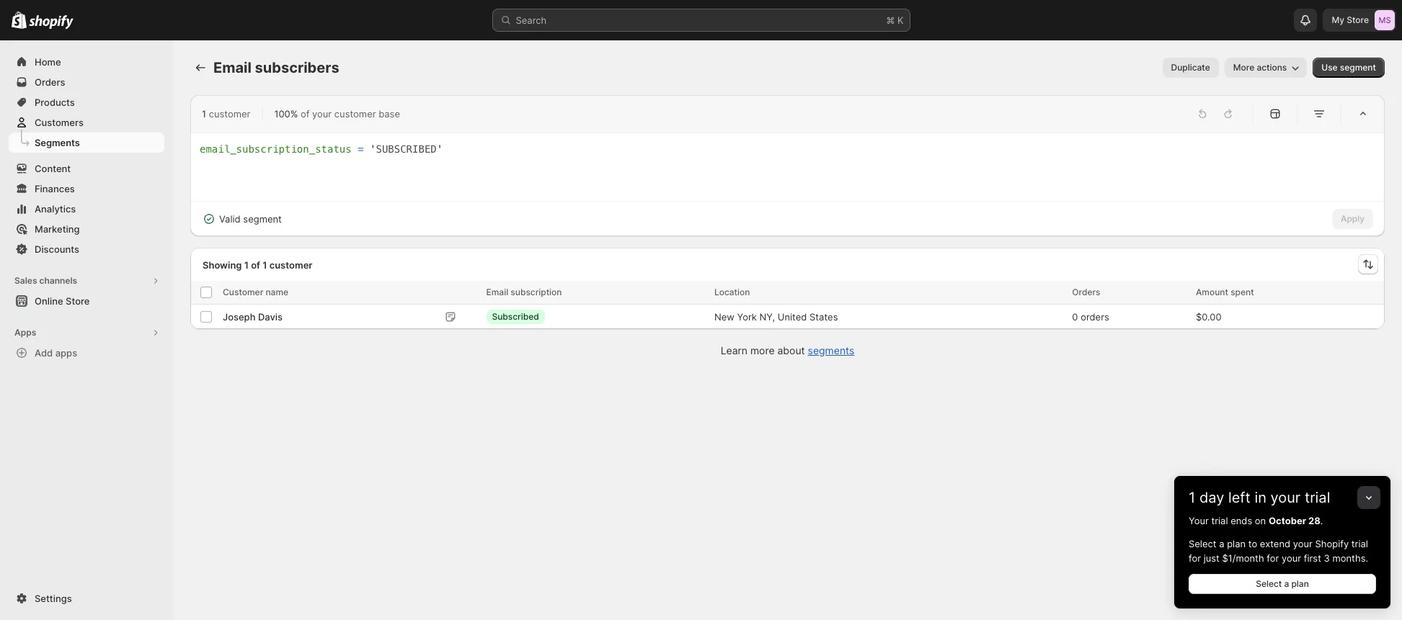 Task type: vqa. For each thing, say whether or not it's contained in the screenshot.
1 Day Left In Your Trial element
yes



Task type: locate. For each thing, give the bounding box(es) containing it.
0 vertical spatial trial
[[1305, 490, 1331, 507]]

0 vertical spatial select
[[1189, 539, 1217, 550]]

a for select a plan
[[1285, 579, 1290, 590]]

customers link
[[9, 113, 164, 133]]

redo image
[[1222, 107, 1236, 121]]

products
[[35, 97, 75, 108]]

trial up "28"
[[1305, 490, 1331, 507]]

plan inside select a plan to extend your shopify trial for just $1/month for your first 3 months.
[[1228, 539, 1246, 550]]

0 horizontal spatial for
[[1189, 553, 1202, 565]]

of right 100%
[[301, 108, 310, 120]]

for
[[1189, 553, 1202, 565], [1267, 553, 1280, 565]]

subscribed
[[492, 312, 539, 322]]

0 horizontal spatial a
[[1220, 539, 1225, 550]]

valid
[[219, 213, 241, 225]]

customer left base
[[335, 108, 376, 120]]

Editor field
[[200, 142, 1376, 193]]

0 horizontal spatial segment
[[243, 213, 282, 225]]

york
[[737, 311, 757, 323]]

1 horizontal spatial trial
[[1305, 490, 1331, 507]]

home link
[[9, 52, 164, 72]]

finances link
[[9, 179, 164, 199]]

1 horizontal spatial for
[[1267, 553, 1280, 565]]

davis
[[258, 311, 283, 323]]

content link
[[9, 159, 164, 179]]

0 horizontal spatial customer
[[209, 108, 251, 120]]

segments link
[[9, 133, 164, 153]]

more actions
[[1234, 62, 1288, 73]]

segment
[[1341, 62, 1377, 73], [243, 213, 282, 225]]

select up the just
[[1189, 539, 1217, 550]]

apps button
[[9, 323, 164, 343]]

months.
[[1333, 553, 1369, 565]]

select inside select a plan to extend your shopify trial for just $1/month for your first 3 months.
[[1189, 539, 1217, 550]]

2 for from the left
[[1267, 553, 1280, 565]]

1 vertical spatial email
[[486, 287, 509, 298]]

segment inside use segment button
[[1341, 62, 1377, 73]]

to
[[1249, 539, 1258, 550]]

store
[[1347, 14, 1370, 25], [66, 296, 90, 307]]

new york ny, united states
[[715, 311, 838, 323]]

customer name
[[223, 287, 289, 298]]

customers
[[35, 117, 84, 128]]

1 horizontal spatial select
[[1256, 579, 1282, 590]]

2 vertical spatial trial
[[1352, 539, 1369, 550]]

for down extend
[[1267, 553, 1280, 565]]

duplicate
[[1172, 62, 1211, 73]]

0 horizontal spatial orders
[[35, 76, 65, 88]]

email subscribers
[[213, 59, 339, 76]]

0 vertical spatial store
[[1347, 14, 1370, 25]]

more
[[751, 345, 775, 357]]

1 for from the left
[[1189, 553, 1202, 565]]

add
[[35, 348, 53, 359]]

of
[[301, 108, 310, 120], [251, 259, 260, 271]]

new
[[715, 311, 735, 323]]

just
[[1204, 553, 1220, 565]]

customer left 100%
[[209, 108, 251, 120]]

segment right 'use'
[[1341, 62, 1377, 73]]

1 horizontal spatial orders
[[1073, 287, 1101, 298]]

orders
[[1081, 311, 1110, 323]]

trial right 'your'
[[1212, 516, 1229, 527]]

k
[[898, 14, 904, 26]]

about
[[778, 345, 805, 357]]

1 vertical spatial plan
[[1292, 579, 1310, 590]]

1 vertical spatial segment
[[243, 213, 282, 225]]

analytics
[[35, 203, 76, 215]]

online store link
[[9, 291, 164, 312]]

a inside select a plan to extend your shopify trial for just $1/month for your first 3 months.
[[1220, 539, 1225, 550]]

content
[[35, 163, 71, 175]]

joseph davis link
[[223, 310, 283, 324]]

a down select a plan to extend your shopify trial for just $1/month for your first 3 months.
[[1285, 579, 1290, 590]]

select down select a plan to extend your shopify trial for just $1/month for your first 3 months.
[[1256, 579, 1282, 590]]

segment right valid
[[243, 213, 282, 225]]

1
[[202, 108, 206, 120], [244, 259, 249, 271], [263, 259, 267, 271], [1189, 490, 1196, 507]]

marketing
[[35, 224, 80, 235]]

0 horizontal spatial email
[[213, 59, 252, 76]]

1 horizontal spatial store
[[1347, 14, 1370, 25]]

settings
[[35, 594, 72, 605]]

1 vertical spatial of
[[251, 259, 260, 271]]

store right my
[[1347, 14, 1370, 25]]

customer
[[209, 108, 251, 120], [335, 108, 376, 120], [269, 259, 313, 271]]

0 vertical spatial a
[[1220, 539, 1225, 550]]

trial up months.
[[1352, 539, 1369, 550]]

1 vertical spatial orders
[[1073, 287, 1101, 298]]

undo image
[[1196, 107, 1210, 121]]

apply button
[[1333, 209, 1374, 229]]

your up first
[[1294, 539, 1313, 550]]

select a plan
[[1256, 579, 1310, 590]]

orders
[[35, 76, 65, 88], [1073, 287, 1101, 298]]

orders link
[[9, 72, 164, 92]]

0 vertical spatial plan
[[1228, 539, 1246, 550]]

0 horizontal spatial select
[[1189, 539, 1217, 550]]

amount spent
[[1196, 287, 1255, 298]]

select
[[1189, 539, 1217, 550], [1256, 579, 1282, 590]]

segment for use segment
[[1341, 62, 1377, 73]]

1 vertical spatial store
[[66, 296, 90, 307]]

0 vertical spatial email
[[213, 59, 252, 76]]

finances
[[35, 183, 75, 195]]

spent
[[1231, 287, 1255, 298]]

1 horizontal spatial email
[[486, 287, 509, 298]]

1 horizontal spatial customer
[[269, 259, 313, 271]]

0 horizontal spatial plan
[[1228, 539, 1246, 550]]

products link
[[9, 92, 164, 113]]

email for email subscription
[[486, 287, 509, 298]]

your trial ends on october 28 .
[[1189, 516, 1324, 527]]

base
[[379, 108, 400, 120]]

segment inside valid segment alert
[[243, 213, 282, 225]]

1 horizontal spatial plan
[[1292, 579, 1310, 590]]

0 vertical spatial segment
[[1341, 62, 1377, 73]]

1 customer
[[202, 108, 251, 120]]

plan up $1/month
[[1228, 539, 1246, 550]]

your up october
[[1271, 490, 1301, 507]]

1 horizontal spatial segment
[[1341, 62, 1377, 73]]

.
[[1321, 516, 1324, 527]]

email up 1 customer
[[213, 59, 252, 76]]

trial inside select a plan to extend your shopify trial for just $1/month for your first 3 months.
[[1352, 539, 1369, 550]]

for left the just
[[1189, 553, 1202, 565]]

email up subscribed
[[486, 287, 509, 298]]

select for select a plan to extend your shopify trial for just $1/month for your first 3 months.
[[1189, 539, 1217, 550]]

0 horizontal spatial trial
[[1212, 516, 1229, 527]]

1 vertical spatial select
[[1256, 579, 1282, 590]]

customer up name on the top of the page
[[269, 259, 313, 271]]

more actions button
[[1225, 58, 1308, 78]]

orders down home at top
[[35, 76, 65, 88]]

1 vertical spatial a
[[1285, 579, 1290, 590]]

store down sales channels button
[[66, 296, 90, 307]]

online store button
[[0, 291, 173, 312]]

1 horizontal spatial a
[[1285, 579, 1290, 590]]

orders up "0 orders"
[[1073, 287, 1101, 298]]

a up the just
[[1220, 539, 1225, 550]]

your
[[1189, 516, 1209, 527]]

a for select a plan to extend your shopify trial for just $1/month for your first 3 months.
[[1220, 539, 1225, 550]]

a
[[1220, 539, 1225, 550], [1285, 579, 1290, 590]]

0 horizontal spatial store
[[66, 296, 90, 307]]

trial inside dropdown button
[[1305, 490, 1331, 507]]

2 horizontal spatial trial
[[1352, 539, 1369, 550]]

trial
[[1305, 490, 1331, 507], [1212, 516, 1229, 527], [1352, 539, 1369, 550]]

1 day left in your trial button
[[1175, 477, 1391, 507]]

0 vertical spatial of
[[301, 108, 310, 120]]

⌘ k
[[887, 14, 904, 26]]

apps
[[14, 327, 36, 338]]

plan down first
[[1292, 579, 1310, 590]]

plan for select a plan to extend your shopify trial for just $1/month for your first 3 months.
[[1228, 539, 1246, 550]]

of up customer name at left top
[[251, 259, 260, 271]]

learn
[[721, 345, 748, 357]]

add apps button
[[9, 343, 164, 363]]

store inside "link"
[[66, 296, 90, 307]]

email subscription
[[486, 287, 562, 298]]



Task type: describe. For each thing, give the bounding box(es) containing it.
segments
[[35, 137, 80, 149]]

1 horizontal spatial of
[[301, 108, 310, 120]]

october
[[1269, 516, 1307, 527]]

states
[[810, 311, 838, 323]]

⌘
[[887, 14, 895, 26]]

0 vertical spatial orders
[[35, 76, 65, 88]]

28
[[1309, 516, 1321, 527]]

$1/month
[[1223, 553, 1265, 565]]

sales
[[14, 275, 37, 286]]

select a plan to extend your shopify trial for just $1/month for your first 3 months.
[[1189, 539, 1369, 565]]

my
[[1332, 14, 1345, 25]]

your right 100%
[[312, 108, 332, 120]]

left
[[1229, 490, 1251, 507]]

store for my store
[[1347, 14, 1370, 25]]

store for online store
[[66, 296, 90, 307]]

add apps
[[35, 348, 77, 359]]

subscription
[[511, 287, 562, 298]]

2 horizontal spatial customer
[[335, 108, 376, 120]]

settings link
[[9, 589, 164, 609]]

sales channels button
[[9, 271, 164, 291]]

select a plan link
[[1189, 575, 1377, 595]]

segments
[[808, 345, 855, 357]]

0 horizontal spatial of
[[251, 259, 260, 271]]

showing
[[203, 259, 242, 271]]

your inside 1 day left in your trial dropdown button
[[1271, 490, 1301, 507]]

first
[[1304, 553, 1322, 565]]

your left first
[[1282, 553, 1302, 565]]

joseph
[[223, 311, 256, 323]]

online store
[[35, 296, 90, 307]]

showing 1 of 1 customer
[[203, 259, 313, 271]]

valid segment
[[219, 213, 282, 225]]

search
[[516, 14, 547, 26]]

To create a segment, choose a template or apply a filter. text field
[[200, 142, 1376, 193]]

my store image
[[1375, 10, 1396, 30]]

united
[[778, 311, 807, 323]]

ends
[[1231, 516, 1253, 527]]

0 orders
[[1073, 311, 1110, 323]]

discounts link
[[9, 239, 164, 260]]

apps
[[55, 348, 77, 359]]

sales channels
[[14, 275, 77, 286]]

3
[[1324, 553, 1330, 565]]

segments link
[[808, 345, 855, 357]]

use
[[1322, 62, 1338, 73]]

home
[[35, 56, 61, 68]]

in
[[1255, 490, 1267, 507]]

0
[[1073, 311, 1079, 323]]

shopify image
[[29, 15, 74, 29]]

marketing link
[[9, 219, 164, 239]]

subscribers
[[255, 59, 339, 76]]

channels
[[39, 275, 77, 286]]

1 vertical spatial trial
[[1212, 516, 1229, 527]]

duplicate button
[[1163, 58, 1219, 78]]

name
[[266, 287, 289, 298]]

analytics link
[[9, 199, 164, 219]]

plan for select a plan
[[1292, 579, 1310, 590]]

my store
[[1332, 14, 1370, 25]]

$0.00
[[1196, 311, 1222, 323]]

1 inside 1 day left in your trial dropdown button
[[1189, 490, 1196, 507]]

use segment button
[[1314, 58, 1385, 78]]

use segment
[[1322, 62, 1377, 73]]

1 day left in your trial
[[1189, 490, 1331, 507]]

shopify image
[[12, 11, 27, 29]]

select for select a plan
[[1256, 579, 1282, 590]]

online
[[35, 296, 63, 307]]

apply
[[1341, 213, 1365, 224]]

on
[[1256, 516, 1267, 527]]

joseph davis
[[223, 311, 283, 323]]

segment for valid segment
[[243, 213, 282, 225]]

shopify
[[1316, 539, 1350, 550]]

ny,
[[760, 311, 775, 323]]

location
[[715, 287, 750, 298]]

discounts
[[35, 244, 79, 255]]

email for email subscribers
[[213, 59, 252, 76]]

day
[[1200, 490, 1225, 507]]

valid segment alert
[[190, 202, 293, 237]]

extend
[[1261, 539, 1291, 550]]

customer
[[223, 287, 263, 298]]

amount
[[1196, 287, 1229, 298]]

1 day left in your trial element
[[1175, 514, 1391, 609]]



